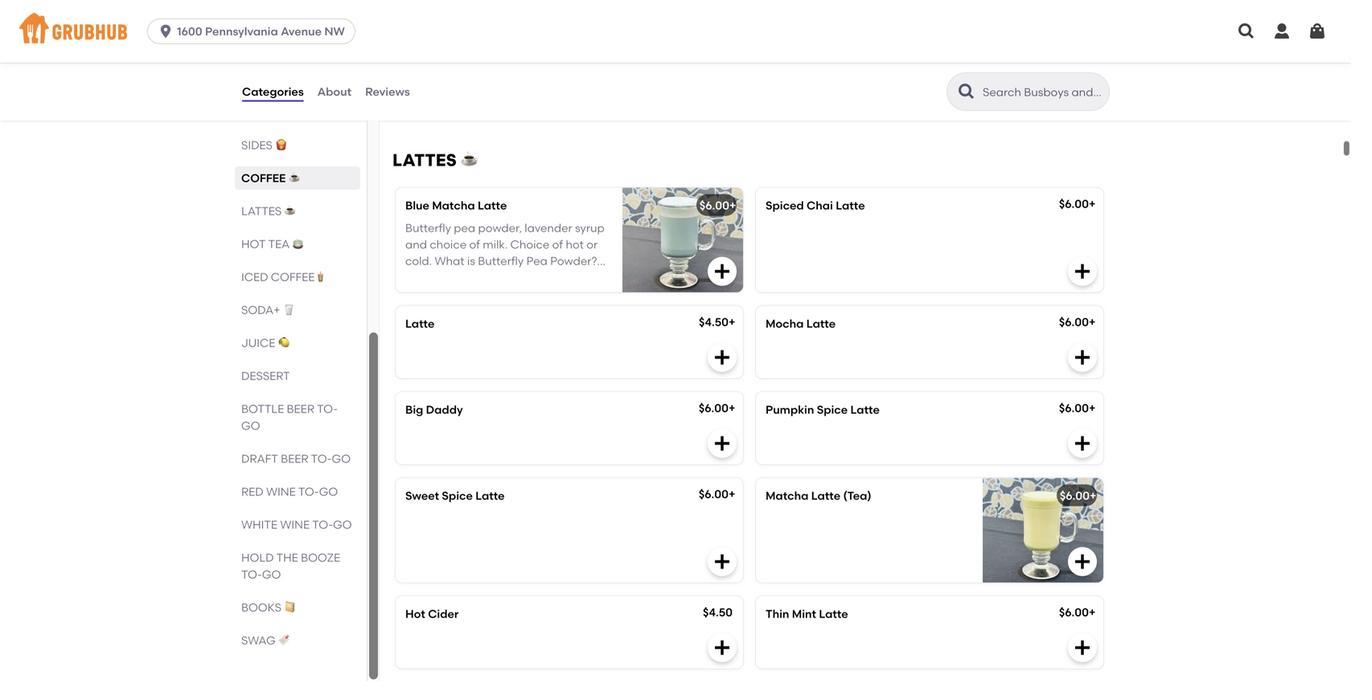 Task type: describe. For each thing, give the bounding box(es) containing it.
reviews button
[[365, 63, 411, 121]]

spice for pumpkin
[[817, 403, 848, 417]]

go for bottle beer to- go
[[241, 419, 260, 433]]

(coffee for 2
[[822, 55, 863, 68]]

0 vertical spatial lattes ☕️
[[393, 150, 478, 171]]

2
[[876, 55, 882, 68]]

search icon image
[[957, 82, 977, 101]]

$6.00 for big daddy
[[699, 401, 729, 415]]

$6.00 + for spiced chai latte
[[1060, 197, 1096, 211]]

sides 🍟
[[241, 138, 287, 152]]

spice for sweet
[[442, 489, 473, 503]]

thin
[[766, 607, 790, 621]]

soda+ 🥛
[[241, 303, 294, 317]]

juice
[[241, 336, 276, 350]]

cider
[[428, 607, 459, 621]]

1 vertical spatial lattes
[[241, 204, 282, 218]]

🍟
[[275, 138, 287, 152]]

swag 🔖
[[241, 634, 290, 648]]

$6.00 for sweet spice latte
[[699, 488, 729, 501]]

coffee ☕️
[[241, 171, 300, 185]]

shots)
[[936, 55, 971, 68]]

(coffee for 1
[[452, 55, 494, 68]]

mocha latte
[[766, 317, 836, 331]]

$5.50 +
[[699, 53, 736, 67]]

red eye (coffee + 1 espresso shot)
[[406, 55, 594, 68]]

red wine to-go
[[241, 485, 338, 499]]

2 vertical spatial ☕️
[[285, 204, 296, 218]]

the
[[276, 551, 298, 565]]

1 horizontal spatial lattes
[[393, 150, 457, 171]]

🥛
[[283, 303, 294, 317]]

spiced
[[766, 199, 804, 212]]

svg image inside main navigation 'navigation'
[[1308, 22, 1328, 41]]

svg image inside 1600 pennsylvania avenue nw button
[[158, 23, 174, 39]]

wine for white
[[280, 518, 310, 532]]

beer for bottle
[[287, 402, 315, 416]]

main navigation navigation
[[0, 0, 1352, 63]]

$6.00 for thin mint latte
[[1060, 606, 1089, 619]]

(tea)
[[844, 489, 872, 503]]

red
[[241, 485, 264, 499]]

$6.00 + for big daddy
[[699, 401, 736, 415]]

blue matcha latte image
[[623, 188, 743, 292]]

1600 pennsylvania avenue nw
[[177, 25, 345, 38]]

0 vertical spatial matcha
[[432, 199, 475, 212]]

reviews
[[365, 85, 410, 98]]

hot cider
[[406, 607, 459, 621]]

to- for bottle beer to- go
[[317, 402, 338, 416]]

Search Busboys and Poets - 450 K search field
[[982, 84, 1105, 100]]

categories button
[[241, 63, 305, 121]]

$6.00 for spiced chai latte
[[1060, 197, 1089, 211]]

$6.00 for pumpkin spice latte
[[1060, 401, 1089, 415]]

eye for black
[[800, 55, 819, 68]]

go for white wine to-go
[[333, 518, 352, 532]]

$6.00 + for sweet spice latte
[[699, 488, 736, 501]]

big
[[406, 403, 423, 417]]

to- for red wine to-go
[[298, 485, 319, 499]]

1
[[506, 55, 510, 68]]

$6.50 +
[[1060, 53, 1096, 67]]

to- inside hold the booze to-go
[[241, 568, 262, 582]]

pennsylvania
[[205, 25, 278, 38]]

$6.00 for mocha latte
[[1060, 315, 1089, 329]]

matcha latte (tea)
[[766, 489, 872, 503]]

espresso for 1
[[513, 55, 562, 68]]

svg image for pumpkin spice latte
[[1073, 434, 1093, 453]]

sides
[[241, 138, 273, 152]]

📔
[[284, 601, 296, 615]]

go inside hold the booze to-go
[[262, 568, 281, 582]]

beer for draft
[[281, 452, 309, 466]]

chai
[[807, 199, 833, 212]]

bottle beer to- go
[[241, 402, 338, 433]]

go for red wine to-go
[[319, 485, 338, 499]]

$4.50 for $4.50
[[703, 606, 733, 619]]

$6.00 + for mocha latte
[[1060, 315, 1096, 329]]

svg image for matcha latte (tea)
[[1073, 552, 1093, 572]]

spiced chai latte
[[766, 199, 865, 212]]

nw
[[325, 25, 345, 38]]

hot tea 🍵
[[241, 237, 304, 251]]

books
[[241, 601, 282, 615]]

coffee
[[241, 171, 286, 185]]

mocha
[[766, 317, 804, 331]]

espresso for 2
[[885, 55, 933, 68]]

dessert
[[241, 369, 290, 383]]



Task type: locate. For each thing, give the bounding box(es) containing it.
to- up white wine to-go
[[298, 485, 319, 499]]

beer inside bottle beer to- go
[[287, 402, 315, 416]]

1 eye from the left
[[430, 55, 449, 68]]

svg image
[[1308, 22, 1328, 41], [1073, 348, 1093, 367], [1073, 434, 1093, 453], [1073, 552, 1093, 572], [713, 638, 732, 658], [1073, 638, 1093, 658]]

to- for draft beer to-go
[[311, 452, 332, 466]]

to- inside bottle beer to- go
[[317, 402, 338, 416]]

1 horizontal spatial spice
[[817, 403, 848, 417]]

to- down the hold
[[241, 568, 262, 582]]

thin mint latte
[[766, 607, 849, 621]]

wine down the red wine to-go
[[280, 518, 310, 532]]

matcha
[[432, 199, 475, 212], [766, 489, 809, 503]]

1 espresso from the left
[[513, 55, 562, 68]]

books 📔
[[241, 601, 296, 615]]

$6.00 + for thin mint latte
[[1060, 606, 1096, 619]]

1 horizontal spatial matcha
[[766, 489, 809, 503]]

☕️ right the 'coffee'
[[289, 171, 300, 185]]

matcha latte (tea) image
[[983, 478, 1104, 583]]

0 vertical spatial beer
[[287, 402, 315, 416]]

(coffee
[[452, 55, 494, 68], [822, 55, 863, 68]]

pumpkin
[[766, 403, 815, 417]]

to- up booze
[[312, 518, 333, 532]]

go for draft beer to-go
[[332, 452, 351, 466]]

☕️ up blue matcha latte
[[461, 150, 478, 171]]

avenue
[[281, 25, 322, 38]]

booze
[[301, 551, 340, 565]]

$6.00 +
[[1060, 197, 1096, 211], [700, 199, 737, 212], [1060, 315, 1096, 329], [699, 401, 736, 415], [1060, 401, 1096, 415], [699, 488, 736, 501], [1060, 489, 1097, 503], [1060, 606, 1096, 619]]

lattes ☕️
[[393, 150, 478, 171], [241, 204, 296, 218]]

spice right pumpkin at the right of page
[[817, 403, 848, 417]]

1 vertical spatial spice
[[442, 489, 473, 503]]

big daddy
[[406, 403, 463, 417]]

go down the hold
[[262, 568, 281, 582]]

lattes ☕️ up blue
[[393, 150, 478, 171]]

red
[[406, 55, 427, 68]]

black eye (coffee + 2 espresso shots)
[[766, 55, 971, 68]]

draft beer to-go
[[241, 452, 351, 466]]

go up the red wine to-go
[[332, 452, 351, 466]]

1 vertical spatial $4.50
[[703, 606, 733, 619]]

0 vertical spatial wine
[[266, 485, 296, 499]]

1 vertical spatial beer
[[281, 452, 309, 466]]

(coffee left the '2'
[[822, 55, 863, 68]]

iced
[[241, 270, 268, 284]]

0 horizontal spatial lattes ☕️
[[241, 204, 296, 218]]

beer
[[287, 402, 315, 416], [281, 452, 309, 466]]

shot)
[[564, 55, 594, 68]]

1 horizontal spatial eye
[[800, 55, 819, 68]]

go inside bottle beer to- go
[[241, 419, 260, 433]]

svg image
[[1237, 22, 1257, 41], [1273, 22, 1292, 41], [158, 23, 174, 39], [1073, 86, 1093, 105], [713, 262, 732, 281], [1073, 262, 1093, 281], [713, 348, 732, 367], [713, 434, 732, 453], [713, 552, 732, 572]]

beer up the red wine to-go
[[281, 452, 309, 466]]

pumpkin spice latte
[[766, 403, 880, 417]]

svg image for thin mint latte
[[1073, 638, 1093, 658]]

🍋
[[278, 336, 289, 350]]

svg image for mocha latte
[[1073, 348, 1093, 367]]

1 vertical spatial wine
[[280, 518, 310, 532]]

hot
[[406, 607, 426, 621]]

draft
[[241, 452, 278, 466]]

daddy
[[426, 403, 463, 417]]

$4.50 for $4.50 +
[[699, 315, 729, 329]]

0 vertical spatial lattes
[[393, 150, 457, 171]]

sweet spice latte
[[406, 489, 505, 503]]

$4.50 +
[[699, 315, 736, 329]]

to- for white wine to-go
[[312, 518, 333, 532]]

lattes
[[393, 150, 457, 171], [241, 204, 282, 218]]

eye
[[430, 55, 449, 68], [800, 55, 819, 68]]

iced coffee🧋
[[241, 270, 326, 284]]

lattes up blue
[[393, 150, 457, 171]]

beer right bottle
[[287, 402, 315, 416]]

eye right red
[[430, 55, 449, 68]]

go up white wine to-go
[[319, 485, 338, 499]]

hold the booze to-go
[[241, 551, 340, 582]]

☕️ up "🍵"
[[285, 204, 296, 218]]

$4.50 left mocha
[[699, 315, 729, 329]]

1600 pennsylvania avenue nw button
[[147, 19, 362, 44]]

swag
[[241, 634, 276, 648]]

$6.00 + for pumpkin spice latte
[[1060, 401, 1096, 415]]

1 horizontal spatial espresso
[[885, 55, 933, 68]]

0 horizontal spatial matcha
[[432, 199, 475, 212]]

+
[[729, 53, 736, 67], [1089, 53, 1096, 67], [496, 55, 503, 68], [866, 55, 873, 68], [1089, 197, 1096, 211], [730, 199, 737, 212], [729, 315, 736, 329], [1089, 315, 1096, 329], [729, 401, 736, 415], [1089, 401, 1096, 415], [729, 488, 736, 501], [1090, 489, 1097, 503], [1089, 606, 1096, 619]]

1 vertical spatial ☕️
[[289, 171, 300, 185]]

🍵
[[293, 237, 304, 251]]

go down bottle
[[241, 419, 260, 433]]

$6.50
[[1060, 53, 1089, 67]]

$4.50
[[699, 315, 729, 329], [703, 606, 733, 619]]

about button
[[317, 63, 352, 121]]

1 vertical spatial lattes ☕️
[[241, 204, 296, 218]]

about
[[318, 85, 352, 98]]

espresso right 1
[[513, 55, 562, 68]]

2 espresso from the left
[[885, 55, 933, 68]]

0 horizontal spatial espresso
[[513, 55, 562, 68]]

0 vertical spatial ☕️
[[461, 150, 478, 171]]

espresso
[[513, 55, 562, 68], [885, 55, 933, 68]]

2 (coffee from the left
[[822, 55, 863, 68]]

mint
[[792, 607, 817, 621]]

go
[[241, 419, 260, 433], [332, 452, 351, 466], [319, 485, 338, 499], [333, 518, 352, 532], [262, 568, 281, 582]]

eye for red
[[430, 55, 449, 68]]

wine right red
[[266, 485, 296, 499]]

2 eye from the left
[[800, 55, 819, 68]]

1600
[[177, 25, 202, 38]]

1 vertical spatial matcha
[[766, 489, 809, 503]]

1 horizontal spatial lattes ☕️
[[393, 150, 478, 171]]

1 (coffee from the left
[[452, 55, 494, 68]]

🔖
[[278, 634, 290, 648]]

wine for red
[[266, 485, 296, 499]]

to- up the red wine to-go
[[311, 452, 332, 466]]

$5.50
[[699, 53, 729, 67]]

to- up 'draft beer to-go'
[[317, 402, 338, 416]]

$6.00
[[1060, 197, 1089, 211], [700, 199, 730, 212], [1060, 315, 1089, 329], [699, 401, 729, 415], [1060, 401, 1089, 415], [699, 488, 729, 501], [1060, 489, 1090, 503], [1060, 606, 1089, 619]]

spice
[[817, 403, 848, 417], [442, 489, 473, 503]]

0 horizontal spatial eye
[[430, 55, 449, 68]]

categories
[[242, 85, 304, 98]]

lattes down the 'coffee'
[[241, 204, 282, 218]]

☕️
[[461, 150, 478, 171], [289, 171, 300, 185], [285, 204, 296, 218]]

0 horizontal spatial spice
[[442, 489, 473, 503]]

matcha left (tea)
[[766, 489, 809, 503]]

lattes ☕️ down coffee ☕️
[[241, 204, 296, 218]]

eye right black
[[800, 55, 819, 68]]

go up booze
[[333, 518, 352, 532]]

1 horizontal spatial (coffee
[[822, 55, 863, 68]]

0 vertical spatial $4.50
[[699, 315, 729, 329]]

$4.50 left 'thin'
[[703, 606, 733, 619]]

wine
[[266, 485, 296, 499], [280, 518, 310, 532]]

spice right sweet
[[442, 489, 473, 503]]

espresso right the '2'
[[885, 55, 933, 68]]

sweet
[[406, 489, 439, 503]]

matcha right blue
[[432, 199, 475, 212]]

soda+
[[241, 303, 280, 317]]

blue
[[406, 199, 430, 212]]

to-
[[317, 402, 338, 416], [311, 452, 332, 466], [298, 485, 319, 499], [312, 518, 333, 532], [241, 568, 262, 582]]

0 vertical spatial spice
[[817, 403, 848, 417]]

black
[[766, 55, 797, 68]]

juice 🍋
[[241, 336, 289, 350]]

0 horizontal spatial (coffee
[[452, 55, 494, 68]]

coffee🧋
[[271, 270, 326, 284]]

0 horizontal spatial lattes
[[241, 204, 282, 218]]

tea
[[268, 237, 290, 251]]

hot
[[241, 237, 266, 251]]

svg image for hot cider
[[713, 638, 732, 658]]

blue matcha latte
[[406, 199, 507, 212]]

white wine to-go
[[241, 518, 352, 532]]

hold
[[241, 551, 274, 565]]

bottle
[[241, 402, 284, 416]]

(coffee left 1
[[452, 55, 494, 68]]

white
[[241, 518, 278, 532]]



Task type: vqa. For each thing, say whether or not it's contained in the screenshot.
Delivery to the top
no



